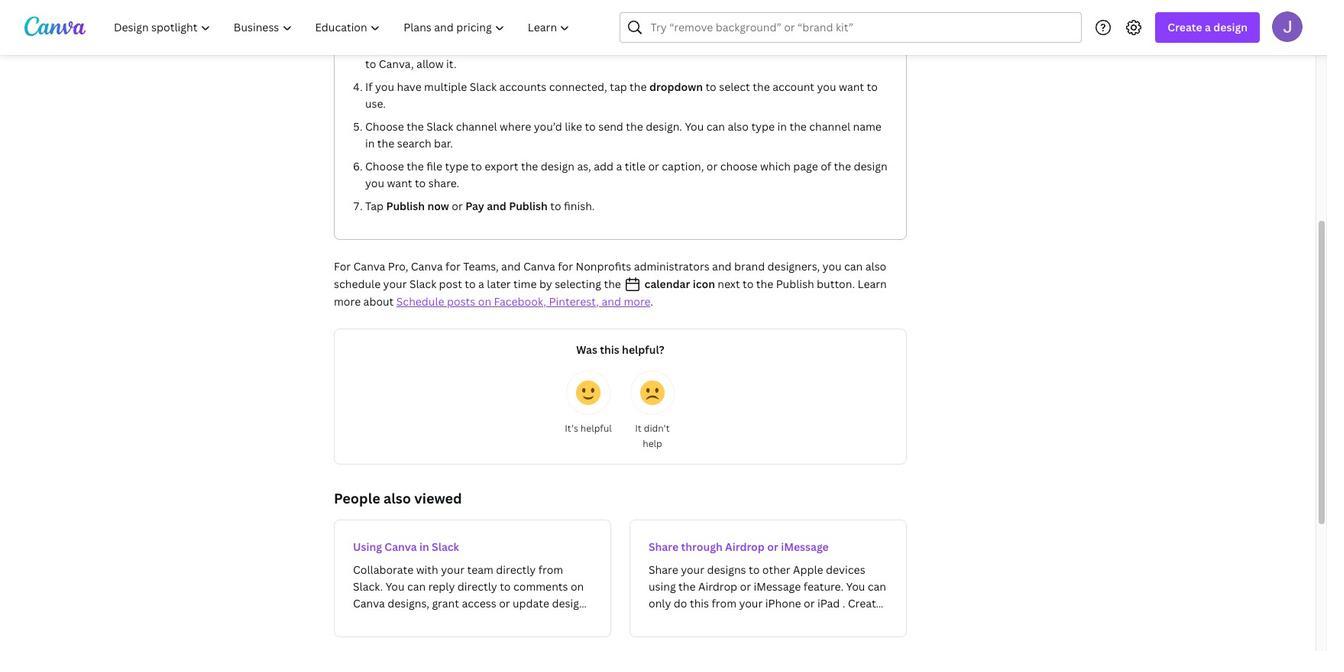 Task type: vqa. For each thing, say whether or not it's contained in the screenshot.
above
no



Task type: describe. For each thing, give the bounding box(es) containing it.
people also viewed
[[334, 489, 462, 507]]

allow
[[417, 57, 444, 71]]

the inside to select the account you want to use.
[[753, 79, 770, 94]]

schedule
[[396, 294, 444, 309]]

in inside using canva in slack link
[[420, 540, 429, 554]]

to left the 'select'
[[706, 79, 717, 94]]

using canva in slack
[[353, 540, 459, 554]]

choose the slack channel where you'd like to send the design. you can also type in the channel name in the search bar.
[[365, 119, 882, 151]]

choose
[[721, 159, 758, 173]]

1 vertical spatial in
[[365, 136, 375, 151]]

also inside choose the slack channel where you'd like to send the design. you can also type in the channel name in the search bar.
[[728, 119, 749, 134]]

export
[[485, 159, 519, 173]]

share
[[649, 540, 679, 554]]

0 vertical spatial your
[[408, 40, 431, 54]]

you up use.
[[375, 79, 394, 94]]

button.
[[817, 277, 855, 291]]

or left pay on the top of page
[[452, 199, 463, 213]]

with
[[543, 40, 565, 54]]

add
[[594, 159, 614, 173]]

the left file
[[407, 159, 424, 173]]

accounts
[[499, 79, 547, 94]]

the right the of at the right top
[[834, 159, 851, 173]]

for
[[334, 259, 351, 274]]

learn
[[858, 277, 887, 291]]

didn't
[[644, 422, 670, 435]]

you
[[685, 119, 704, 134]]

first
[[434, 40, 455, 54]]

1 channel from the left
[[456, 119, 497, 134]]

if you have multiple slack accounts connected, tap the dropdown
[[365, 79, 703, 94]]

connected,
[[549, 79, 607, 94]]

help
[[643, 437, 662, 450]]

send
[[599, 119, 624, 134]]

jacob simon image
[[1272, 11, 1303, 42]]

it
[[635, 422, 642, 435]]

brand
[[734, 259, 765, 274]]

and log in. if slack asks for access to canva, allow it.
[[365, 40, 877, 71]]

for canva pro, canva for teams, and canva for nonprofits administrators and brand designers, you can also schedule your slack post to a later time by selecting the
[[334, 259, 887, 291]]

select
[[719, 79, 750, 94]]

to inside choose the slack channel where you'd like to send the design. you can also type in the channel name in the search bar.
[[585, 119, 596, 134]]

0 horizontal spatial publish
[[386, 199, 425, 213]]

choose for you
[[365, 159, 404, 173]]

you inside the choose the file type to export the design as, add a title or caption, or choose which page of the design you want to share.
[[365, 176, 384, 190]]

0 horizontal spatial also
[[384, 489, 411, 507]]

tap
[[365, 199, 384, 213]]

use.
[[365, 96, 386, 111]]

schedule posts on facebook, pinterest, and more .
[[396, 294, 653, 309]]

and inside and log in. if slack asks for access to canva, allow it.
[[705, 40, 725, 54]]

the down and log in. if slack asks for access to canva, allow it.
[[630, 79, 647, 94]]

want inside the choose the file type to export the design as, add a title or caption, or choose which page of the design you want to share.
[[387, 176, 412, 190]]

slack inside the for canva pro, canva for teams, and canva for nonprofits administrators and brand designers, you can also schedule your slack post to a later time by selecting the
[[410, 277, 437, 291]]

choose for search
[[365, 119, 404, 134]]

can inside the for canva pro, canva for teams, and canva for nonprofits administrators and brand designers, you can also schedule your slack post to a later time by selecting the
[[845, 259, 863, 274]]

calendar icon
[[642, 277, 718, 291]]

search
[[397, 136, 432, 151]]

where
[[500, 119, 531, 134]]

of
[[821, 159, 832, 173]]

if inside and log in. if slack asks for access to canva, allow it.
[[761, 40, 768, 54]]

to inside the for canva pro, canva for teams, and canva for nonprofits administrators and brand designers, you can also schedule your slack post to a later time by selecting the
[[465, 277, 476, 291]]

dropdown
[[650, 79, 703, 94]]

pro,
[[388, 259, 408, 274]]

title
[[625, 159, 646, 173]]

next to the publish button. learn more about
[[334, 277, 887, 309]]

airdrop
[[725, 540, 765, 554]]

0 vertical spatial tap
[[605, 40, 623, 54]]

it's helpful
[[565, 422, 612, 435]]

canva, for to
[[379, 57, 414, 71]]

design.
[[646, 119, 683, 134]]

later
[[487, 277, 511, 291]]

2 channel from the left
[[810, 119, 851, 134]]

it.
[[446, 57, 457, 71]]

name
[[853, 119, 882, 134]]

🙂 image
[[576, 381, 601, 405]]

is
[[397, 40, 405, 54]]

bar.
[[434, 136, 453, 151]]

viewed
[[414, 489, 462, 507]]

share.
[[428, 176, 459, 190]]

to inside next to the publish button. learn more about
[[743, 277, 754, 291]]

want inside to select the account you want to use.
[[839, 79, 864, 94]]

😔 image
[[640, 381, 665, 405]]

this for helpful?
[[600, 342, 620, 357]]

using
[[353, 540, 382, 554]]

create
[[1168, 20, 1203, 34]]

administrators
[[634, 259, 710, 274]]

canva right pro,
[[411, 259, 443, 274]]

if for if you have multiple slack accounts connected, tap the dropdown
[[365, 79, 373, 94]]

for inside and log in. if slack asks for access to canva, allow it.
[[825, 40, 840, 54]]

.
[[651, 294, 653, 309]]

people
[[334, 489, 380, 507]]

to left export
[[471, 159, 482, 173]]

Try "remove background" or "brand kit" search field
[[651, 13, 1073, 42]]

asks
[[800, 40, 822, 54]]

or right title
[[648, 159, 659, 173]]

using canva in slack link
[[334, 520, 611, 637]]

canva right using
[[385, 540, 417, 554]]

canva, for with
[[568, 40, 603, 54]]

in.
[[746, 40, 758, 54]]

icon
[[693, 277, 715, 291]]

calendar
[[645, 277, 690, 291]]

pinterest,
[[549, 294, 599, 309]]



Task type: locate. For each thing, give the bounding box(es) containing it.
account
[[773, 79, 815, 94]]

publish inside next to the publish button. learn more about
[[776, 277, 814, 291]]

imessage
[[781, 540, 829, 554]]

0 horizontal spatial for
[[446, 259, 461, 274]]

0 horizontal spatial a
[[479, 277, 484, 291]]

0 vertical spatial choose
[[365, 119, 404, 134]]

now
[[428, 199, 449, 213]]

canva, down 'is'
[[379, 57, 414, 71]]

for up post
[[446, 259, 461, 274]]

time up schedule posts on facebook, pinterest, and more .
[[514, 277, 537, 291]]

choose inside the choose the file type to export the design as, add a title or caption, or choose which page of the design you want to share.
[[365, 159, 404, 173]]

1 horizontal spatial more
[[624, 294, 651, 309]]

publish
[[386, 199, 425, 213], [509, 199, 548, 213], [776, 277, 814, 291]]

also
[[728, 119, 749, 134], [866, 259, 887, 274], [384, 489, 411, 507]]

using
[[483, 40, 511, 54]]

about
[[363, 294, 394, 309]]

1 horizontal spatial also
[[728, 119, 749, 134]]

tap publish now or pay and publish to finish.
[[365, 199, 595, 213]]

your inside the for canva pro, canva for teams, and canva for nonprofits administrators and brand designers, you can also schedule your slack post to a later time by selecting the
[[383, 277, 407, 291]]

0 vertical spatial can
[[707, 119, 725, 134]]

type inside the choose the file type to export the design as, add a title or caption, or choose which page of the design you want to share.
[[445, 159, 469, 173]]

facebook,
[[494, 294, 546, 309]]

or right the airdrop
[[767, 540, 779, 554]]

the
[[630, 79, 647, 94], [753, 79, 770, 94], [407, 119, 424, 134], [626, 119, 643, 134], [790, 119, 807, 134], [377, 136, 395, 151], [407, 159, 424, 173], [521, 159, 538, 173], [834, 159, 851, 173], [604, 277, 621, 291], [756, 277, 774, 291]]

the inside next to the publish button. learn more about
[[756, 277, 774, 291]]

it's
[[565, 422, 578, 435]]

more for about
[[334, 294, 361, 309]]

want down access on the right of page
[[839, 79, 864, 94]]

tap down and log in. if slack asks for access to canva, allow it.
[[610, 79, 627, 94]]

1 vertical spatial time
[[514, 277, 537, 291]]

slack up bar. on the top left
[[427, 119, 454, 134]]

to select the account you want to use.
[[365, 79, 878, 111]]

0 horizontal spatial time
[[458, 40, 481, 54]]

slack right multiple
[[470, 79, 497, 94]]

and down the for canva pro, canva for teams, and canva for nonprofits administrators and brand designers, you can also schedule your slack post to a later time by selecting the
[[602, 294, 621, 309]]

teams,
[[463, 259, 499, 274]]

also inside the for canva pro, canva for teams, and canva for nonprofits administrators and brand designers, you can also schedule your slack post to a later time by selecting the
[[866, 259, 887, 274]]

page
[[794, 159, 818, 173]]

1 vertical spatial this
[[600, 342, 620, 357]]

design
[[1214, 20, 1248, 34], [541, 159, 575, 173], [854, 159, 888, 173]]

was
[[576, 342, 598, 357]]

1 vertical spatial canva,
[[379, 57, 414, 71]]

time inside the for canva pro, canva for teams, and canva for nonprofits administrators and brand designers, you can also schedule your slack post to a later time by selecting the
[[514, 277, 537, 291]]

in up which
[[778, 119, 787, 134]]

for up the selecting
[[558, 259, 573, 274]]

nonprofits
[[576, 259, 631, 274]]

more for .
[[624, 294, 651, 309]]

multiple
[[424, 79, 467, 94]]

1 horizontal spatial publish
[[509, 199, 548, 213]]

this
[[375, 40, 394, 54], [600, 342, 620, 357]]

2 horizontal spatial also
[[866, 259, 887, 274]]

tap
[[605, 40, 623, 54], [610, 79, 627, 94]]

in down viewed
[[420, 540, 429, 554]]

your down pro,
[[383, 277, 407, 291]]

0 vertical spatial want
[[839, 79, 864, 94]]

1 horizontal spatial can
[[845, 259, 863, 274]]

choose down use.
[[365, 119, 404, 134]]

1 horizontal spatial canva,
[[568, 40, 603, 54]]

design inside dropdown button
[[1214, 20, 1248, 34]]

0 horizontal spatial can
[[707, 119, 725, 134]]

0 horizontal spatial in
[[365, 136, 375, 151]]

your right 'is'
[[408, 40, 431, 54]]

2 horizontal spatial publish
[[776, 277, 814, 291]]

2 horizontal spatial for
[[825, 40, 840, 54]]

a inside dropdown button
[[1205, 20, 1211, 34]]

a right create
[[1205, 20, 1211, 34]]

the down brand
[[756, 277, 774, 291]]

0 vertical spatial type
[[752, 119, 775, 134]]

finish.
[[564, 199, 595, 213]]

0 vertical spatial time
[[458, 40, 481, 54]]

0 horizontal spatial more
[[334, 294, 361, 309]]

canva,
[[568, 40, 603, 54], [379, 57, 414, 71]]

file
[[427, 159, 443, 173]]

a
[[1205, 20, 1211, 34], [616, 159, 622, 173], [479, 277, 484, 291]]

1 horizontal spatial design
[[854, 159, 888, 173]]

you inside the for canva pro, canva for teams, and canva for nonprofits administrators and brand designers, you can also schedule your slack post to a later time by selecting the
[[823, 259, 842, 274]]

1 horizontal spatial type
[[752, 119, 775, 134]]

top level navigation element
[[104, 12, 583, 43]]

1 vertical spatial can
[[845, 259, 863, 274]]

1 vertical spatial type
[[445, 159, 469, 173]]

want
[[839, 79, 864, 94], [387, 176, 412, 190]]

to up the name at the top right
[[867, 79, 878, 94]]

can inside choose the slack channel where you'd like to send the design. you can also type in the channel name in the search bar.
[[707, 119, 725, 134]]

can right you
[[707, 119, 725, 134]]

0 vertical spatial canva,
[[568, 40, 603, 54]]

0 vertical spatial this
[[375, 40, 394, 54]]

and
[[705, 40, 725, 54], [487, 199, 507, 213], [501, 259, 521, 274], [712, 259, 732, 274], [602, 294, 621, 309]]

schedule posts on facebook, pinterest, and more link
[[396, 294, 651, 309]]

0 vertical spatial also
[[728, 119, 749, 134]]

posts
[[447, 294, 476, 309]]

channel left the name at the top right
[[810, 119, 851, 134]]

tap up to select the account you want to use.
[[605, 40, 623, 54]]

the down the nonprofits
[[604, 277, 621, 291]]

choose
[[365, 119, 404, 134], [365, 159, 404, 173]]

this left 'is'
[[375, 40, 394, 54]]

canva, inside and log in. if slack asks for access to canva, allow it.
[[379, 57, 414, 71]]

this for is
[[375, 40, 394, 54]]

1 choose from the top
[[365, 119, 404, 134]]

to right post
[[465, 277, 476, 291]]

by
[[539, 277, 552, 291]]

and up later
[[501, 259, 521, 274]]

slack inside choose the slack channel where you'd like to send the design. you can also type in the channel name in the search bar.
[[427, 119, 454, 134]]

through
[[681, 540, 723, 554]]

1 horizontal spatial your
[[408, 40, 431, 54]]

schedule
[[334, 277, 381, 291]]

choose down search
[[365, 159, 404, 173]]

the right send
[[626, 119, 643, 134]]

a inside the choose the file type to export the design as, add a title or caption, or choose which page of the design you want to share.
[[616, 159, 622, 173]]

post
[[439, 277, 462, 291]]

if this is your first time using slack with canva, tap
[[365, 40, 625, 54]]

the down account
[[790, 119, 807, 134]]

the left search
[[377, 136, 395, 151]]

a left later
[[479, 277, 484, 291]]

to up use.
[[365, 57, 376, 71]]

1 horizontal spatial want
[[839, 79, 864, 94]]

publish down export
[[509, 199, 548, 213]]

0 horizontal spatial design
[[541, 159, 575, 173]]

to inside and log in. if slack asks for access to canva, allow it.
[[365, 57, 376, 71]]

slack left asks
[[771, 40, 798, 54]]

the right the 'select'
[[753, 79, 770, 94]]

0 horizontal spatial type
[[445, 159, 469, 173]]

if for if this is your first time using slack with canva, tap
[[365, 40, 373, 54]]

design left as,
[[541, 159, 575, 173]]

2 more from the left
[[624, 294, 651, 309]]

0 horizontal spatial your
[[383, 277, 407, 291]]

time
[[458, 40, 481, 54], [514, 277, 537, 291]]

it didn't help
[[635, 422, 670, 450]]

was this helpful?
[[576, 342, 665, 357]]

to down brand
[[743, 277, 754, 291]]

slack
[[513, 40, 540, 54], [771, 40, 798, 54], [470, 79, 497, 94], [427, 119, 454, 134], [410, 277, 437, 291], [432, 540, 459, 554]]

a inside the for canva pro, canva for teams, and canva for nonprofits administrators and brand designers, you can also schedule your slack post to a later time by selecting the
[[479, 277, 484, 291]]

1 horizontal spatial in
[[420, 540, 429, 554]]

log
[[727, 40, 743, 54]]

0 horizontal spatial this
[[375, 40, 394, 54]]

if left 'is'
[[365, 40, 373, 54]]

you right account
[[817, 79, 837, 94]]

slack left the with on the top left of the page
[[513, 40, 540, 54]]

2 vertical spatial in
[[420, 540, 429, 554]]

selecting
[[555, 277, 601, 291]]

to
[[365, 57, 376, 71], [706, 79, 717, 94], [867, 79, 878, 94], [585, 119, 596, 134], [471, 159, 482, 173], [415, 176, 426, 190], [550, 199, 561, 213], [465, 277, 476, 291], [743, 277, 754, 291]]

or left choose at the right of page
[[707, 159, 718, 173]]

also up choose at the right of page
[[728, 119, 749, 134]]

1 vertical spatial choose
[[365, 159, 404, 173]]

1 horizontal spatial for
[[558, 259, 573, 274]]

this right was
[[600, 342, 620, 357]]

1 vertical spatial want
[[387, 176, 412, 190]]

to left share. on the top left of page
[[415, 176, 426, 190]]

for right asks
[[825, 40, 840, 54]]

more inside next to the publish button. learn more about
[[334, 294, 361, 309]]

and right pay on the top of page
[[487, 199, 507, 213]]

type inside choose the slack channel where you'd like to send the design. you can also type in the channel name in the search bar.
[[752, 119, 775, 134]]

next
[[718, 277, 740, 291]]

the up search
[[407, 119, 424, 134]]

designers,
[[768, 259, 820, 274]]

slack inside and log in. if slack asks for access to canva, allow it.
[[771, 40, 798, 54]]

channel left where
[[456, 119, 497, 134]]

1 horizontal spatial a
[[616, 159, 622, 173]]

publish right tap
[[386, 199, 425, 213]]

to right like
[[585, 119, 596, 134]]

1 vertical spatial tap
[[610, 79, 627, 94]]

1 vertical spatial also
[[866, 259, 887, 274]]

2 horizontal spatial in
[[778, 119, 787, 134]]

in down use.
[[365, 136, 375, 151]]

2 choose from the top
[[365, 159, 404, 173]]

0 vertical spatial in
[[778, 119, 787, 134]]

more down schedule
[[334, 294, 361, 309]]

slack up schedule
[[410, 277, 437, 291]]

choose the file type to export the design as, add a title or caption, or choose which page of the design you want to share.
[[365, 159, 888, 190]]

2 horizontal spatial a
[[1205, 20, 1211, 34]]

choose inside choose the slack channel where you'd like to send the design. you can also type in the channel name in the search bar.
[[365, 119, 404, 134]]

publish down 'designers,'
[[776, 277, 814, 291]]

more
[[334, 294, 361, 309], [624, 294, 651, 309]]

share through airdrop or imessage
[[649, 540, 829, 554]]

you'd
[[534, 119, 562, 134]]

type up share. on the top left of page
[[445, 159, 469, 173]]

more down the calendar
[[624, 294, 651, 309]]

if right in.
[[761, 40, 768, 54]]

the inside the for canva pro, canva for teams, and canva for nonprofits administrators and brand designers, you can also schedule your slack post to a later time by selecting the
[[604, 277, 621, 291]]

and left the log
[[705, 40, 725, 54]]

2 horizontal spatial design
[[1214, 20, 1248, 34]]

you inside to select the account you want to use.
[[817, 79, 837, 94]]

helpful
[[581, 422, 612, 435]]

0 horizontal spatial channel
[[456, 119, 497, 134]]

2 vertical spatial a
[[479, 277, 484, 291]]

can up button.
[[845, 259, 863, 274]]

type up which
[[752, 119, 775, 134]]

0 vertical spatial a
[[1205, 20, 1211, 34]]

time right first
[[458, 40, 481, 54]]

create a design
[[1168, 20, 1248, 34]]

want down search
[[387, 176, 412, 190]]

design down the name at the top right
[[854, 159, 888, 173]]

1 horizontal spatial this
[[600, 342, 620, 357]]

access
[[842, 40, 877, 54]]

1 horizontal spatial time
[[514, 277, 537, 291]]

as,
[[577, 159, 591, 173]]

which
[[760, 159, 791, 173]]

pay
[[466, 199, 484, 213]]

and up next at top right
[[712, 259, 732, 274]]

to left finish. at the left of page
[[550, 199, 561, 213]]

1 more from the left
[[334, 294, 361, 309]]

1 vertical spatial your
[[383, 277, 407, 291]]

canva up schedule
[[353, 259, 385, 274]]

have
[[397, 79, 422, 94]]

create a design button
[[1156, 12, 1260, 43]]

on
[[478, 294, 491, 309]]

slack down viewed
[[432, 540, 459, 554]]

design right create
[[1214, 20, 1248, 34]]

canva, right the with on the top left of the page
[[568, 40, 603, 54]]

for
[[825, 40, 840, 54], [446, 259, 461, 274], [558, 259, 573, 274]]

1 vertical spatial a
[[616, 159, 622, 173]]

2 vertical spatial also
[[384, 489, 411, 507]]

0 horizontal spatial canva,
[[379, 57, 414, 71]]

0 horizontal spatial want
[[387, 176, 412, 190]]

channel
[[456, 119, 497, 134], [810, 119, 851, 134]]

if up use.
[[365, 79, 373, 94]]

the right export
[[521, 159, 538, 173]]

1 horizontal spatial channel
[[810, 119, 851, 134]]

you up button.
[[823, 259, 842, 274]]

canva up "by"
[[524, 259, 556, 274]]

share through airdrop or imessage link
[[630, 520, 907, 637]]

also right people
[[384, 489, 411, 507]]

you up tap
[[365, 176, 384, 190]]

like
[[565, 119, 582, 134]]

helpful?
[[622, 342, 665, 357]]

also up learn on the right of the page
[[866, 259, 887, 274]]

a right add
[[616, 159, 622, 173]]

your
[[408, 40, 431, 54], [383, 277, 407, 291]]



